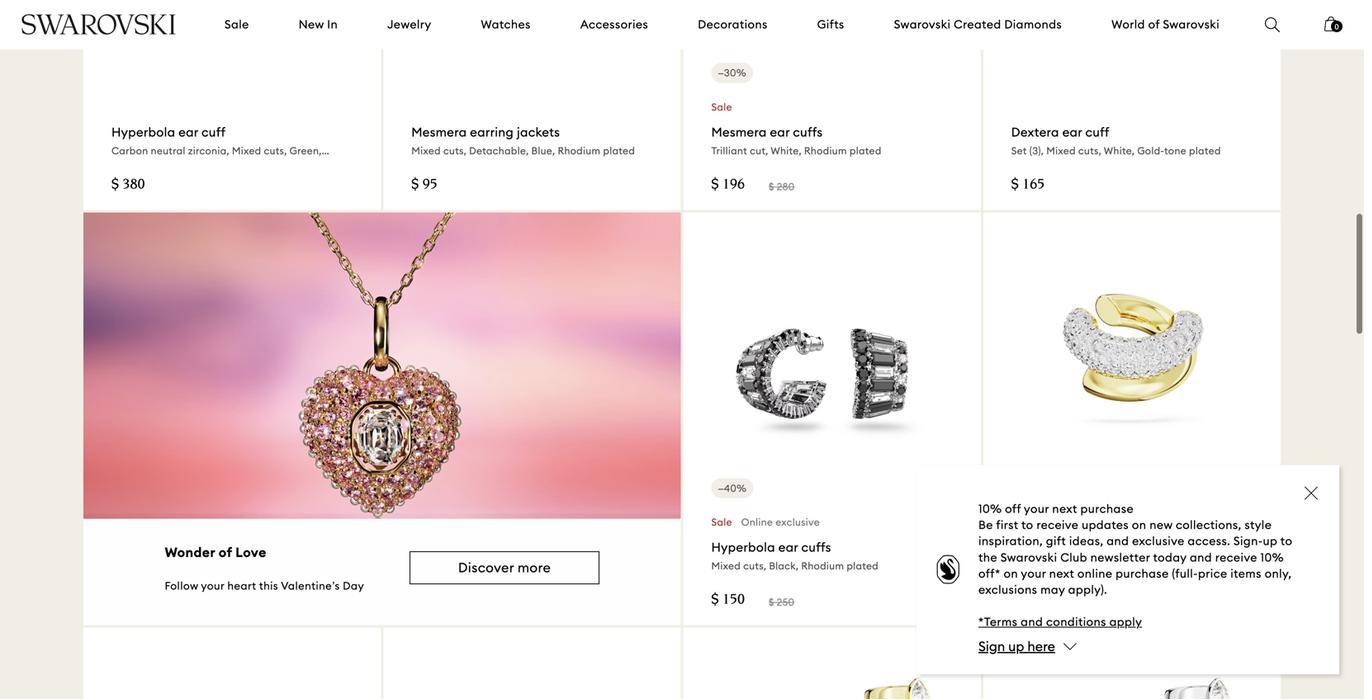 Task type: vqa. For each thing, say whether or not it's contained in the screenshot.


Task type: describe. For each thing, give the bounding box(es) containing it.
$ 196
[[712, 178, 745, 193]]

swarovski created diamonds link
[[894, 17, 1062, 33]]

ear for hyperbola ear cuff
[[179, 124, 198, 140]]

1 vertical spatial purchase
[[1116, 567, 1169, 581]]

watches
[[481, 17, 531, 32]]

0 vertical spatial next
[[1053, 502, 1078, 517]]

your up may
[[1021, 567, 1046, 581]]

dextera for $ 85
[[1012, 540, 1059, 556]]

sign-
[[1234, 534, 1263, 549]]

in
[[327, 17, 338, 32]]

0 horizontal spatial exclusive
[[776, 516, 820, 529]]

wonder
[[165, 544, 215, 561]]

love
[[236, 544, 267, 561]]

heart
[[227, 579, 256, 593]]

world of swarovski
[[1112, 17, 1220, 32]]

updates
[[1082, 518, 1129, 533]]

wonder of love image
[[73, 208, 691, 516]]

white, inside "dextera ear cuff white, gold-tone plated"
[[1012, 560, 1043, 573]]

mesmera earring jackets mixed cuts, detachable, blue, rhodium plated
[[412, 124, 635, 157]]

ideas,
[[1070, 534, 1104, 549]]

newsletter
[[1091, 550, 1151, 565]]

club
[[1061, 550, 1088, 565]]

2 horizontal spatial swarovski
[[1163, 17, 1220, 32]]

cuff for dextera ear cuff white, gold-tone plated
[[1086, 540, 1110, 556]]

new in link
[[299, 17, 338, 33]]

your right off
[[1024, 502, 1049, 517]]

follow
[[165, 579, 198, 593]]

online
[[741, 516, 773, 529]]

1 vertical spatial next
[[1050, 567, 1075, 581]]

(3),
[[1030, 145, 1044, 157]]

follow your heart this valentine's day
[[165, 579, 364, 593]]

0
[[1335, 22, 1339, 31]]

today
[[1153, 550, 1187, 565]]

0 horizontal spatial 10%
[[979, 502, 1002, 517]]

ear for dextera ear cuff set (3), mixed cuts, white, gold-tone plated
[[1063, 124, 1083, 140]]

0 horizontal spatial swarovski
[[894, 17, 951, 32]]

new
[[1150, 518, 1173, 533]]

created
[[954, 17, 1002, 32]]

hyperbola ear cuff
[[112, 124, 226, 140]]

hyperbola ear cuffs mixed cuts, black, rhodium plated
[[712, 540, 879, 573]]

1 horizontal spatial 10%
[[1261, 550, 1284, 565]]

$ 165
[[1012, 178, 1045, 193]]

plated inside hyperbola ear cuffs mixed cuts, black, rhodium plated
[[847, 560, 879, 573]]

sign up here link
[[979, 638, 1056, 655]]

cuffs for hyperbola ear cuffs
[[802, 540, 831, 556]]

plated inside mesmera ear cuffs trilliant cut, white, rhodium plated
[[850, 145, 882, 157]]

$ 380
[[112, 178, 145, 193]]

$ 95
[[412, 178, 438, 193]]

−40%
[[718, 482, 747, 495]]

1 vertical spatial to
[[1281, 534, 1293, 549]]

blue,
[[532, 145, 555, 157]]

plated inside dextera ear cuff set (3), mixed cuts, white, gold-tone plated
[[1189, 145, 1221, 157]]

0 horizontal spatial on
[[1004, 567, 1018, 581]]

price
[[1198, 567, 1228, 581]]

dextera ear cuff white, gold-tone plated
[[1012, 540, 1129, 573]]

world of swarovski link
[[1112, 17, 1220, 33]]

decorations
[[698, 17, 768, 32]]

$ 150
[[712, 594, 745, 609]]

accessories
[[580, 17, 648, 32]]

conditions
[[1047, 615, 1107, 630]]

may
[[1041, 583, 1065, 598]]

inspiration,
[[979, 534, 1043, 549]]

discover more
[[458, 560, 551, 576]]

cuff for dextera ear cuff set (3), mixed cuts, white, gold-tone plated
[[1086, 124, 1110, 140]]

jewelry
[[387, 17, 431, 32]]

search image image
[[1265, 17, 1280, 32]]

dextera ear cuff set (3), mixed cuts, white, gold-tone plated
[[1012, 124, 1221, 157]]

online
[[1078, 567, 1113, 581]]

jackets
[[517, 124, 560, 140]]

cuts, for hyperbola ear cuffs
[[743, 560, 767, 573]]

style
[[1245, 518, 1272, 533]]

up inside 10% off your next purchase be first to receive updates on new collections, style inspiration, gift ideas, and exclusive access. sign-up to the swarovski club newsletter today and receive 10% off* on your next online purchase (full-price items only, exclusions may apply).
[[1263, 534, 1278, 549]]

ear for hyperbola ear cuffs mixed cuts, black, rhodium plated
[[779, 540, 798, 556]]

tone inside "dextera ear cuff white, gold-tone plated"
[[1072, 560, 1094, 573]]

ear for dextera ear cuff white, gold-tone plated
[[1063, 540, 1083, 556]]

*terms
[[979, 615, 1018, 630]]

exclusive inside 10% off your next purchase be first to receive updates on new collections, style inspiration, gift ideas, and exclusive access. sign-up to the swarovski club newsletter today and receive 10% off* on your next online purchase (full-price items only, exclusions may apply).
[[1132, 534, 1185, 549]]

new in
[[299, 17, 338, 32]]

sale link
[[225, 17, 249, 33]]

wonder of love
[[165, 544, 267, 561]]

0 link
[[1325, 15, 1343, 43]]

mesmera ear cuffs trilliant cut, white, rhodium plated
[[712, 124, 882, 157]]

gift
[[1046, 534, 1066, 549]]

$ 280
[[769, 181, 795, 193]]



Task type: locate. For each thing, give the bounding box(es) containing it.
0 horizontal spatial of
[[219, 544, 232, 561]]

mixed for mesmera earring jackets
[[412, 145, 441, 157]]

hyperbola for hyperbola ear cuff
[[112, 124, 175, 140]]

accessories link
[[580, 17, 648, 33]]

cuts, inside 'mesmera earring jackets mixed cuts, detachable, blue, rhodium plated'
[[443, 145, 467, 157]]

2 horizontal spatial mixed
[[1047, 145, 1076, 157]]

on left the "new"
[[1132, 518, 1147, 533]]

cuffs down "online exclusive"
[[802, 540, 831, 556]]

mixed
[[412, 145, 441, 157], [1047, 145, 1076, 157], [712, 560, 741, 573]]

here
[[1028, 638, 1056, 655]]

dextera inside "dextera ear cuff white, gold-tone plated"
[[1012, 540, 1059, 556]]

1 vertical spatial exclusive
[[1132, 534, 1185, 549]]

1 vertical spatial receive
[[1216, 550, 1258, 565]]

hyperbola inside hyperbola ear cuffs mixed cuts, black, rhodium plated
[[712, 540, 775, 556]]

rhodium inside 'mesmera earring jackets mixed cuts, detachable, blue, rhodium plated'
[[558, 145, 601, 157]]

on up exclusions
[[1004, 567, 1018, 581]]

and down access.
[[1190, 550, 1213, 565]]

gifts link
[[817, 17, 845, 33]]

cuffs up $ 280
[[793, 124, 823, 140]]

plated inside 'mesmera earring jackets mixed cuts, detachable, blue, rhodium plated'
[[603, 145, 635, 157]]

swarovski created diamonds
[[894, 17, 1062, 32]]

mixed inside dextera ear cuff set (3), mixed cuts, white, gold-tone plated
[[1047, 145, 1076, 157]]

mesmera for mesmera earring jackets
[[412, 124, 467, 140]]

cuffs inside mesmera ear cuffs trilliant cut, white, rhodium plated
[[793, 124, 823, 140]]

plated inside "dextera ear cuff white, gold-tone plated"
[[1097, 560, 1129, 573]]

0 vertical spatial to
[[1022, 518, 1034, 533]]

exclusive up hyperbola ear cuffs mixed cuts, black, rhodium plated
[[776, 516, 820, 529]]

1 horizontal spatial cuts,
[[743, 560, 767, 573]]

cart-mobile image image
[[1325, 17, 1338, 31]]

of for world
[[1149, 17, 1160, 32]]

1 vertical spatial up
[[1009, 638, 1025, 655]]

rhodium right cut, at the right of page
[[804, 145, 847, 157]]

hyperbola up $ 380
[[112, 124, 175, 140]]

earring
[[470, 124, 514, 140]]

discover
[[458, 560, 514, 576]]

rhodium inside hyperbola ear cuffs mixed cuts, black, rhodium plated
[[801, 560, 844, 573]]

0 vertical spatial of
[[1149, 17, 1160, 32]]

10%
[[979, 502, 1002, 517], [1261, 550, 1284, 565]]

dextera up (3),
[[1012, 124, 1059, 140]]

exclusions
[[979, 583, 1038, 598]]

cuff for hyperbola ear cuff
[[202, 124, 226, 140]]

mixed inside hyperbola ear cuffs mixed cuts, black, rhodium plated
[[712, 560, 741, 573]]

and
[[1107, 534, 1129, 549], [1190, 550, 1213, 565], [1021, 615, 1043, 630]]

1 vertical spatial tone
[[1072, 560, 1094, 573]]

purchase up the updates
[[1081, 502, 1134, 517]]

cuts,
[[443, 145, 467, 157], [1079, 145, 1102, 157], [743, 560, 767, 573]]

black,
[[769, 560, 799, 573]]

0 vertical spatial purchase
[[1081, 502, 1134, 517]]

mesmera up trilliant
[[712, 124, 767, 140]]

ear for mesmera ear cuffs trilliant cut, white, rhodium plated
[[770, 124, 790, 140]]

cuts, for mesmera earring jackets
[[443, 145, 467, 157]]

white,
[[771, 145, 802, 157], [1104, 145, 1135, 157], [1012, 560, 1043, 573]]

0 horizontal spatial mixed
[[412, 145, 441, 157]]

2 vertical spatial sale
[[712, 516, 732, 529]]

mesmera left earring
[[412, 124, 467, 140]]

be
[[979, 518, 993, 533]]

0 vertical spatial exclusive
[[776, 516, 820, 529]]

ear
[[179, 124, 198, 140], [770, 124, 790, 140], [1063, 124, 1083, 140], [779, 540, 798, 556], [1063, 540, 1083, 556]]

swarovski inside 10% off your next purchase be first to receive updates on new collections, style inspiration, gift ideas, and exclusive access. sign-up to the swarovski club newsletter today and receive 10% off* on your next online purchase (full-price items only, exclusions may apply).
[[1001, 550, 1058, 565]]

1 horizontal spatial mixed
[[712, 560, 741, 573]]

rhodium right blue,
[[558, 145, 601, 157]]

2 horizontal spatial cuts,
[[1079, 145, 1102, 157]]

tone
[[1165, 145, 1187, 157], [1072, 560, 1094, 573]]

0 horizontal spatial cuts,
[[443, 145, 467, 157]]

white, inside mesmera ear cuffs trilliant cut, white, rhodium plated
[[771, 145, 802, 157]]

sale down −30%
[[712, 101, 732, 113]]

0 vertical spatial on
[[1132, 518, 1147, 533]]

rhodium inside mesmera ear cuffs trilliant cut, white, rhodium plated
[[804, 145, 847, 157]]

1 horizontal spatial white,
[[1012, 560, 1043, 573]]

mixed inside 'mesmera earring jackets mixed cuts, detachable, blue, rhodium plated'
[[412, 145, 441, 157]]

1 horizontal spatial on
[[1132, 518, 1147, 533]]

0 horizontal spatial hyperbola
[[112, 124, 175, 140]]

mixed up the $ 95
[[412, 145, 441, 157]]

mesmera inside mesmera ear cuffs trilliant cut, white, rhodium plated
[[712, 124, 767, 140]]

of right the world
[[1149, 17, 1160, 32]]

up down style
[[1263, 534, 1278, 549]]

and down $ 85
[[1021, 615, 1043, 630]]

receive up items
[[1216, 550, 1258, 565]]

1 vertical spatial hyperbola
[[712, 540, 775, 556]]

purchase down newsletter
[[1116, 567, 1169, 581]]

gold- inside dextera ear cuff set (3), mixed cuts, white, gold-tone plated
[[1138, 145, 1165, 157]]

1 vertical spatial dextera
[[1012, 540, 1059, 556]]

new
[[299, 17, 324, 32]]

to
[[1022, 518, 1034, 533], [1281, 534, 1293, 549]]

mixed up $ 150
[[712, 560, 741, 573]]

0 horizontal spatial mesmera
[[412, 124, 467, 140]]

1 horizontal spatial exclusive
[[1132, 534, 1185, 549]]

off*
[[979, 567, 1001, 581]]

tone inside dextera ear cuff set (3), mixed cuts, white, gold-tone plated
[[1165, 145, 1187, 157]]

decorations link
[[698, 17, 768, 33]]

0 vertical spatial cuffs
[[793, 124, 823, 140]]

rhodium for mesmera ear cuffs
[[804, 145, 847, 157]]

set
[[1012, 145, 1027, 157]]

more
[[518, 560, 551, 576]]

rhodium right the black,
[[801, 560, 844, 573]]

ear inside hyperbola ear cuffs mixed cuts, black, rhodium plated
[[779, 540, 798, 556]]

cuff inside "dextera ear cuff white, gold-tone plated"
[[1086, 540, 1110, 556]]

0 horizontal spatial gold-
[[1045, 560, 1072, 573]]

1 mesmera from the left
[[412, 124, 467, 140]]

10% off your next purchase be first to receive updates on new collections, style inspiration, gift ideas, and exclusive access. sign-up to the swarovski club newsletter today and receive 10% off* on your next online purchase (full-price items only, exclusions may apply).
[[979, 502, 1293, 598]]

1 horizontal spatial and
[[1107, 534, 1129, 549]]

next
[[1053, 502, 1078, 517], [1050, 567, 1075, 581]]

2 dextera from the top
[[1012, 540, 1059, 556]]

0 horizontal spatial up
[[1009, 638, 1025, 655]]

collections,
[[1176, 518, 1242, 533]]

rhodium for hyperbola ear cuffs
[[801, 560, 844, 573]]

apply
[[1110, 615, 1142, 630]]

mixed for hyperbola ear cuffs
[[712, 560, 741, 573]]

cuts, left the black,
[[743, 560, 767, 573]]

mesmera for mesmera ear cuffs
[[712, 124, 767, 140]]

1 horizontal spatial mesmera
[[712, 124, 767, 140]]

the
[[979, 550, 998, 565]]

hyperbola
[[112, 124, 175, 140], [712, 540, 775, 556]]

first
[[996, 518, 1019, 533]]

1 horizontal spatial of
[[1149, 17, 1160, 32]]

next up may
[[1050, 567, 1075, 581]]

ear inside mesmera ear cuffs trilliant cut, white, rhodium plated
[[770, 124, 790, 140]]

2 mesmera from the left
[[712, 124, 767, 140]]

0 vertical spatial up
[[1263, 534, 1278, 549]]

mesmera
[[412, 124, 467, 140], [712, 124, 767, 140]]

−30%
[[718, 67, 747, 79]]

ear inside dextera ear cuff set (3), mixed cuts, white, gold-tone plated
[[1063, 124, 1083, 140]]

cuffs
[[793, 124, 823, 140], [802, 540, 831, 556]]

1 dextera from the top
[[1012, 124, 1059, 140]]

your left heart
[[201, 579, 225, 593]]

2 horizontal spatial and
[[1190, 550, 1213, 565]]

up
[[1263, 534, 1278, 549], [1009, 638, 1025, 655]]

10% up be
[[979, 502, 1002, 517]]

mesmera inside 'mesmera earring jackets mixed cuts, detachable, blue, rhodium plated'
[[412, 124, 467, 140]]

0 horizontal spatial to
[[1022, 518, 1034, 533]]

cuffs inside hyperbola ear cuffs mixed cuts, black, rhodium plated
[[802, 540, 831, 556]]

access.
[[1188, 534, 1231, 549]]

2 horizontal spatial white,
[[1104, 145, 1135, 157]]

1 horizontal spatial gold-
[[1138, 145, 1165, 157]]

0 horizontal spatial receive
[[1037, 518, 1079, 533]]

valentine's
[[281, 579, 340, 593]]

sale left the new
[[225, 17, 249, 32]]

dextera for $ 165
[[1012, 124, 1059, 140]]

0 vertical spatial and
[[1107, 534, 1129, 549]]

$ 85
[[1012, 594, 1038, 609]]

your
[[1024, 502, 1049, 517], [1021, 567, 1046, 581], [201, 579, 225, 593]]

cuffs for mesmera ear cuffs
[[793, 124, 823, 140]]

apply).
[[1069, 583, 1108, 598]]

swarovski left created
[[894, 17, 951, 32]]

swarovski down the inspiration,
[[1001, 550, 1058, 565]]

10% up only,
[[1261, 550, 1284, 565]]

1 horizontal spatial up
[[1263, 534, 1278, 549]]

off
[[1005, 502, 1021, 517]]

0 vertical spatial 10%
[[979, 502, 1002, 517]]

of for wonder
[[219, 544, 232, 561]]

ear inside "dextera ear cuff white, gold-tone plated"
[[1063, 540, 1083, 556]]

1 horizontal spatial receive
[[1216, 550, 1258, 565]]

receive
[[1037, 518, 1079, 533], [1216, 550, 1258, 565]]

0 vertical spatial dextera
[[1012, 124, 1059, 140]]

sign
[[979, 638, 1005, 655]]

discover more link
[[410, 552, 600, 585]]

white, inside dextera ear cuff set (3), mixed cuts, white, gold-tone plated
[[1104, 145, 1135, 157]]

to up only,
[[1281, 534, 1293, 549]]

*terms and conditions apply link
[[979, 615, 1142, 630]]

rhodium
[[558, 145, 601, 157], [804, 145, 847, 157], [801, 560, 844, 573]]

swarovski image
[[21, 14, 177, 35]]

up right sign
[[1009, 638, 1025, 655]]

of left love
[[219, 544, 232, 561]]

cuts, left detachable,
[[443, 145, 467, 157]]

gifts
[[817, 17, 845, 32]]

mixed right (3),
[[1047, 145, 1076, 157]]

*terms and conditions apply
[[979, 615, 1142, 630]]

$ 250
[[769, 596, 795, 609]]

0 horizontal spatial white,
[[771, 145, 802, 157]]

detachable,
[[469, 145, 529, 157]]

1 vertical spatial of
[[219, 544, 232, 561]]

cuts, inside dextera ear cuff set (3), mixed cuts, white, gold-tone plated
[[1079, 145, 1102, 157]]

next up gift
[[1053, 502, 1078, 517]]

gold- inside "dextera ear cuff white, gold-tone plated"
[[1045, 560, 1072, 573]]

(full-
[[1172, 567, 1198, 581]]

dextera down first
[[1012, 540, 1059, 556]]

gold-
[[1138, 145, 1165, 157], [1045, 560, 1072, 573]]

1 vertical spatial on
[[1004, 567, 1018, 581]]

0 horizontal spatial and
[[1021, 615, 1043, 630]]

sale
[[225, 17, 249, 32], [712, 101, 732, 113], [712, 516, 732, 529]]

1 horizontal spatial to
[[1281, 534, 1293, 549]]

2 vertical spatial and
[[1021, 615, 1043, 630]]

trilliant
[[712, 145, 747, 157]]

hyperbola for hyperbola ear cuffs mixed cuts, black, rhodium plated
[[712, 540, 775, 556]]

exclusive down the "new"
[[1132, 534, 1185, 549]]

sale left online
[[712, 516, 732, 529]]

cuts, right (3),
[[1079, 145, 1102, 157]]

online exclusive
[[741, 516, 820, 529]]

1 vertical spatial and
[[1190, 550, 1213, 565]]

0 horizontal spatial tone
[[1072, 560, 1094, 573]]

items
[[1231, 567, 1262, 581]]

day
[[343, 579, 364, 593]]

watches link
[[481, 17, 531, 33]]

1 vertical spatial sale
[[712, 101, 732, 113]]

0 vertical spatial tone
[[1165, 145, 1187, 157]]

1 vertical spatial cuffs
[[802, 540, 831, 556]]

swarovski right the world
[[1163, 17, 1220, 32]]

diamonds
[[1005, 17, 1062, 32]]

dextera
[[1012, 124, 1059, 140], [1012, 540, 1059, 556]]

jewelry link
[[387, 17, 431, 33]]

0 vertical spatial hyperbola
[[112, 124, 175, 140]]

1 horizontal spatial tone
[[1165, 145, 1187, 157]]

1 vertical spatial gold-
[[1045, 560, 1072, 573]]

dextera inside dextera ear cuff set (3), mixed cuts, white, gold-tone plated
[[1012, 124, 1059, 140]]

to right first
[[1022, 518, 1034, 533]]

cuts, inside hyperbola ear cuffs mixed cuts, black, rhodium plated
[[743, 560, 767, 573]]

world
[[1112, 17, 1146, 32]]

1 horizontal spatial swarovski
[[1001, 550, 1058, 565]]

0 vertical spatial sale
[[225, 17, 249, 32]]

purchase
[[1081, 502, 1134, 517], [1116, 567, 1169, 581]]

hyperbola down online
[[712, 540, 775, 556]]

0 vertical spatial gold-
[[1138, 145, 1165, 157]]

this
[[259, 579, 278, 593]]

cut,
[[750, 145, 769, 157]]

sign up here
[[979, 638, 1056, 655]]

1 horizontal spatial hyperbola
[[712, 540, 775, 556]]

and up newsletter
[[1107, 534, 1129, 549]]

1 vertical spatial 10%
[[1261, 550, 1284, 565]]

only,
[[1265, 567, 1292, 581]]

0 vertical spatial receive
[[1037, 518, 1079, 533]]

receive up gift
[[1037, 518, 1079, 533]]

cuff inside dextera ear cuff set (3), mixed cuts, white, gold-tone plated
[[1086, 124, 1110, 140]]



